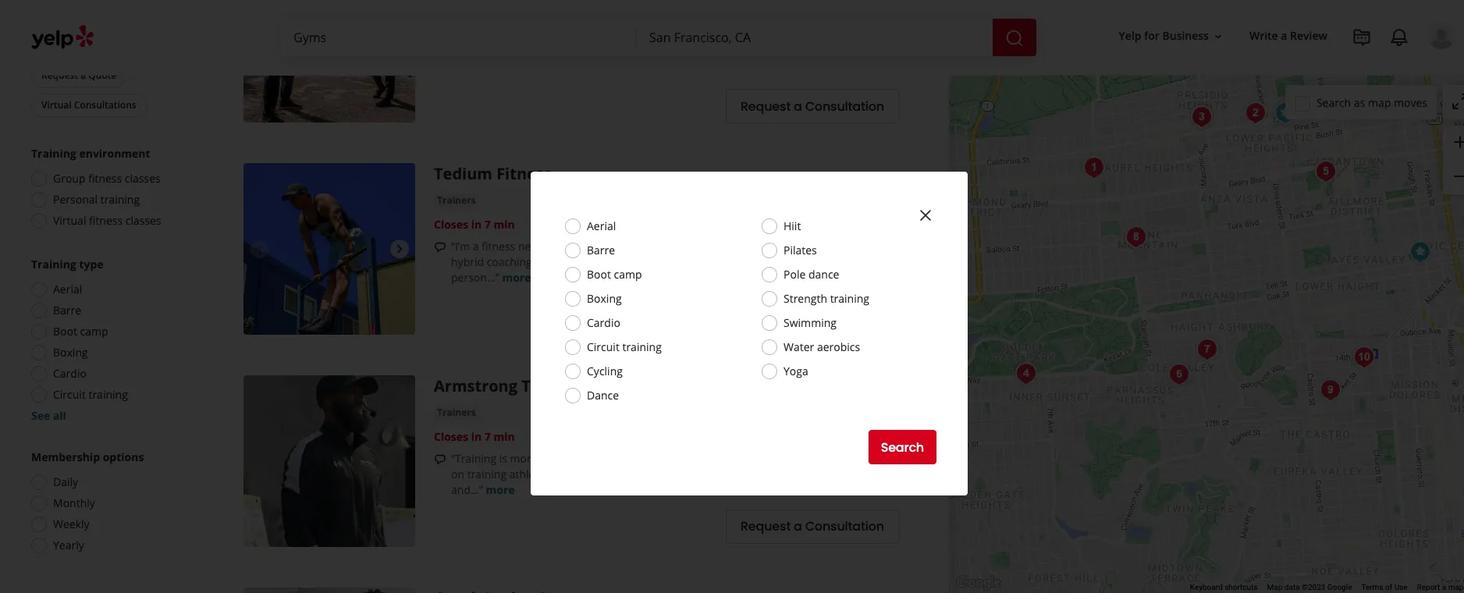 Task type: vqa. For each thing, say whether or not it's contained in the screenshot.
plumbing
no



Task type: locate. For each thing, give the bounding box(es) containing it.
1 vertical spatial in
[[471, 429, 482, 444]]

2 vertical spatial trainers link
[[434, 405, 479, 421]]

in-
[[805, 239, 818, 254], [827, 254, 840, 269]]

all
[[53, 408, 66, 423]]

0 horizontal spatial i
[[538, 254, 541, 269]]

consultation for "training is more than a job to me, it's my passion and my purpose. currently focusing on training athletes to better assist them in mobility, flexibility, injury prevention and…"
[[805, 518, 885, 536]]

fitness down personal training
[[89, 213, 123, 228]]

and inside "training is more than a job to me, it's my passion and my purpose. currently focusing on training athletes to better assist them in mobility, flexibility, injury prevention and…"
[[707, 451, 727, 466]]

map region
[[946, 0, 1465, 593]]

1 horizontal spatial camp
[[614, 267, 642, 282]]

request a consultation button up water aerobics
[[726, 297, 899, 332]]

0 vertical spatial trainers
[[437, 1, 476, 14]]

training left dance
[[522, 375, 586, 396]]

0 vertical spatial cardio
[[587, 315, 621, 330]]

armstrong
[[434, 375, 518, 396]]

1 vertical spatial i
[[538, 254, 541, 269]]

1 vertical spatial barre
[[53, 303, 81, 318]]

1 min from the top
[[494, 217, 515, 232]]

report
[[1417, 583, 1441, 592]]

yelp for business
[[1119, 28, 1209, 43]]

request
[[41, 69, 78, 82], [741, 97, 791, 115], [741, 305, 791, 323], [741, 518, 791, 536]]

and right fitness,
[[671, 46, 690, 61]]

the firm sf image
[[1192, 334, 1223, 365]]

request down fast-
[[41, 69, 78, 82]]

slideshow element for "providing
[[244, 0, 415, 122]]

0 vertical spatial map
[[1368, 95, 1391, 110]]

training for group fitness classes
[[31, 146, 76, 161]]

2 closes in 7 min from the top
[[434, 429, 515, 444]]

in- right 'online,'
[[805, 239, 818, 254]]

0 vertical spatial classes
[[125, 171, 161, 186]]

to right job at the left
[[594, 451, 605, 466]]

0 vertical spatial i
[[716, 239, 719, 254]]

2 trainers from the top
[[437, 193, 476, 207]]

map for a
[[1449, 583, 1464, 592]]

1 vertical spatial search
[[881, 438, 924, 456]]

1 vertical spatial consultation
[[805, 305, 885, 323]]

3 trainers from the top
[[437, 406, 476, 419]]

training,
[[553, 46, 595, 61]]

closes in 7 min up "training
[[434, 429, 515, 444]]

1 horizontal spatial aerial
[[587, 219, 616, 233]]

request a consultation for "training is more than a job to me, it's my passion and my purpose. currently focusing on training athletes to better assist them in mobility, flexibility, injury prevention and…"
[[741, 518, 885, 536]]

virtual inside virtual consultations button
[[41, 98, 72, 112]]

2 vertical spatial 16 speech v2 image
[[434, 453, 447, 466]]

pilates
[[784, 243, 817, 258]]

a inside the '"i'm a fitness nerd with over 10 years of experience. i offer 1:1 online, in-person, and hybrid coaching. i will travel to your house or an agreed upon location for in- person…"'
[[473, 239, 479, 254]]

0 vertical spatial aerial
[[587, 219, 616, 233]]

3 request a consultation from the top
[[741, 518, 885, 536]]

None search field
[[281, 19, 1040, 56]]

camp down the years
[[614, 267, 642, 282]]

trainers button
[[434, 0, 479, 16], [434, 193, 479, 208], [434, 405, 479, 421]]

monthly
[[53, 496, 95, 511]]

1 request a consultation button from the top
[[726, 89, 899, 124]]

1 vertical spatial min
[[494, 429, 515, 444]]

0 horizontal spatial my
[[647, 451, 662, 466]]

3 consultation from the top
[[805, 518, 885, 536]]

1 vertical spatial trainers button
[[434, 193, 479, 208]]

virtual down the personal
[[53, 213, 86, 228]]

of inside the '"i'm a fitness nerd with over 10 years of experience. i offer 1:1 online, in-person, and hybrid coaching. i will travel to your house or an agreed upon location for in- person…"'
[[641, 239, 651, 254]]

a up water
[[794, 305, 802, 323]]

and right the person, at the top right of the page
[[859, 239, 878, 254]]

the yard image
[[1240, 97, 1271, 128]]

trainers left west
[[437, 1, 476, 14]]

0 horizontal spatial search
[[881, 438, 924, 456]]

0 vertical spatial closes
[[434, 217, 468, 232]]

map right as
[[1368, 95, 1391, 110]]

2 trainers link from the top
[[434, 193, 479, 208]]

a left quote in the left top of the page
[[81, 69, 86, 82]]

boot camp down the years
[[587, 267, 642, 282]]

1 horizontal spatial cardio
[[587, 315, 621, 330]]

classes down environment
[[125, 171, 161, 186]]

0 vertical spatial and
[[671, 46, 690, 61]]

0 vertical spatial trainers button
[[434, 0, 479, 16]]

consultation down prevention
[[805, 518, 885, 536]]

aerial down training type at the left top
[[53, 282, 82, 297]]

fitness for virtual
[[89, 213, 123, 228]]

0 horizontal spatial circuit training
[[53, 387, 128, 402]]

barre inside search dialog
[[587, 243, 615, 258]]

1 vertical spatial slideshow element
[[244, 163, 415, 335]]

request down movement
[[741, 97, 791, 115]]

0 vertical spatial 16 speech v2 image
[[434, 48, 447, 61]]

0 vertical spatial in
[[471, 217, 482, 232]]

circuit training inside search dialog
[[587, 340, 662, 354]]

request a consultation button down prevention
[[726, 510, 899, 544]]

1 vertical spatial request a consultation
[[741, 305, 885, 323]]

1 option group from the top
[[27, 146, 194, 233]]

trainers button left west
[[434, 0, 479, 16]]

16 speech v2 image left "providing
[[434, 48, 447, 61]]

0 vertical spatial boot camp
[[587, 267, 642, 282]]

circuit training up all
[[53, 387, 128, 402]]

more link down coaching.
[[502, 270, 531, 285]]

map
[[1267, 583, 1283, 592]]

boot camp
[[587, 267, 642, 282], [53, 324, 108, 339]]

group fitness classes
[[53, 171, 161, 186]]

more down is
[[486, 482, 515, 497]]

boot
[[587, 267, 611, 282], [53, 324, 77, 339]]

a inside "training is more than a job to me, it's my passion and my purpose. currently focusing on training athletes to better assist them in mobility, flexibility, injury prevention and…"
[[567, 451, 573, 466]]

aerial inside search dialog
[[587, 219, 616, 233]]

classes down personal training
[[125, 213, 161, 228]]

0 horizontal spatial aerial
[[53, 282, 82, 297]]

2 vertical spatial consultation
[[805, 518, 885, 536]]

environment
[[79, 146, 150, 161]]

west berkeley
[[485, 1, 557, 16]]

1 vertical spatial fitness
[[89, 213, 123, 228]]

report a map 
[[1417, 583, 1465, 592]]

1 horizontal spatial circuit training
[[587, 340, 662, 354]]

classes for virtual fitness classes
[[125, 213, 161, 228]]

of
[[641, 239, 651, 254], [1386, 583, 1393, 592]]

trainers button down armstrong
[[434, 405, 479, 421]]

0 vertical spatial request a consultation button
[[726, 89, 899, 124]]

camp
[[614, 267, 642, 282], [80, 324, 108, 339]]

0 vertical spatial barre
[[587, 243, 615, 258]]

slideshow element for "i'm
[[244, 163, 415, 335]]

your
[[608, 254, 632, 269]]

trainers link for tedium
[[434, 193, 479, 208]]

16 speech v2 image
[[434, 48, 447, 61], [434, 241, 447, 253], [434, 453, 447, 466]]

more down 'group' at left
[[607, 62, 636, 77]]

16 speech v2 image left "i'm
[[434, 241, 447, 253]]

or left an
[[669, 254, 680, 269]]

2 closes from the top
[[434, 429, 468, 444]]

16 speech v2 image for armstrong
[[434, 453, 447, 466]]

min up coaching.
[[494, 217, 515, 232]]

1 horizontal spatial search
[[1317, 95, 1352, 110]]

0 horizontal spatial in-
[[805, 239, 818, 254]]

1 vertical spatial boot camp
[[53, 324, 108, 339]]

circuit
[[587, 340, 620, 354], [53, 387, 86, 402]]

for right yelp
[[1145, 28, 1160, 43]]

pole dance
[[784, 267, 840, 282]]

trainers link down armstrong
[[434, 405, 479, 421]]

report a map link
[[1417, 583, 1465, 592]]

at
[[555, 62, 565, 77]]

more
[[607, 62, 636, 77], [502, 270, 531, 285], [510, 451, 538, 466], [486, 482, 515, 497]]

request a consultation up water aerobics
[[741, 305, 885, 323]]

request a consultation button down folks
[[726, 89, 899, 124]]

training up group
[[31, 146, 76, 161]]

2 min from the top
[[494, 429, 515, 444]]

request a consultation down prevention
[[741, 518, 885, 536]]

0 vertical spatial in-
[[805, 239, 818, 254]]

1 horizontal spatial boxing
[[587, 291, 622, 306]]

boxing down your
[[587, 291, 622, 306]]

trainers down armstrong
[[437, 406, 476, 419]]

fitness sf - castro image
[[1315, 374, 1346, 406]]

more inside "training is more than a job to me, it's my passion and my purpose. currently focusing on training athletes to better assist them in mobility, flexibility, injury prevention and…"
[[510, 451, 538, 466]]

closes in 7 min up "i'm
[[434, 217, 515, 232]]

closes
[[434, 217, 468, 232], [434, 429, 468, 444]]

with
[[545, 239, 567, 254]]

16 speech v2 image left "training
[[434, 453, 447, 466]]

cardio up cycling
[[587, 315, 621, 330]]

live fit gym - castro image
[[1349, 342, 1380, 373]]

circuit up all
[[53, 387, 86, 402]]

0 horizontal spatial of
[[641, 239, 651, 254]]

live fit gym - inner richmond image
[[1079, 152, 1110, 183]]

3 trainers link from the top
[[434, 405, 479, 421]]

boot camp down type
[[53, 324, 108, 339]]

10
[[595, 239, 608, 254]]

purpose.
[[748, 451, 794, 466]]

to left train
[[451, 62, 462, 77]]

option group
[[27, 146, 194, 233], [27, 257, 194, 424], [27, 450, 194, 558]]

armstrong training link
[[434, 375, 586, 396]]

1 horizontal spatial in-
[[827, 254, 840, 269]]

0 vertical spatial fitness
[[88, 171, 122, 186]]

moves
[[1394, 95, 1428, 110]]

train
[[465, 62, 488, 77]]

min
[[494, 217, 515, 232], [494, 429, 515, 444]]

slideshow element
[[244, 0, 415, 122], [244, 163, 415, 335]]

1 7 from the top
[[485, 217, 491, 232]]

training down "training
[[467, 467, 507, 482]]

0 vertical spatial min
[[494, 217, 515, 232]]

1 vertical spatial 7
[[485, 429, 491, 444]]

yoga
[[784, 364, 809, 379]]

in up hybrid
[[471, 217, 482, 232]]

a left job at the left
[[567, 451, 573, 466]]

terms of use
[[1362, 583, 1408, 592]]

closes up "training
[[434, 429, 468, 444]]

training
[[31, 146, 76, 161], [31, 257, 76, 272], [522, 375, 586, 396]]

1 vertical spatial option group
[[27, 257, 194, 424]]

2 16 speech v2 image from the top
[[434, 241, 447, 253]]

for left folks
[[805, 46, 820, 61]]

personal
[[506, 46, 551, 61]]

to down 10
[[595, 254, 606, 269]]

or left at
[[541, 62, 552, 77]]

in- down the person, at the top right of the page
[[827, 254, 840, 269]]

offer
[[722, 239, 746, 254]]

a right write
[[1281, 28, 1288, 43]]

aerial inside option group
[[53, 282, 82, 297]]

1 vertical spatial virtual
[[53, 213, 86, 228]]

camp down type
[[80, 324, 108, 339]]

1 horizontal spatial boot camp
[[587, 267, 642, 282]]

aerial
[[587, 219, 616, 233], [53, 282, 82, 297]]

i left will
[[538, 254, 541, 269]]

request down injury
[[741, 518, 791, 536]]

circuit training up cycling
[[587, 340, 662, 354]]

terms
[[1362, 583, 1384, 592]]

2 vertical spatial for
[[809, 254, 824, 269]]

1 vertical spatial training
[[31, 257, 76, 272]]

quote
[[88, 69, 117, 82]]

group
[[53, 171, 86, 186]]

1 vertical spatial closes in 7 min
[[434, 429, 515, 444]]

close image
[[917, 206, 935, 225]]

a down movement
[[794, 97, 802, 115]]

water
[[784, 340, 814, 354]]

more link down 'group' at left
[[607, 62, 636, 77]]

consultation up aerobics
[[805, 305, 885, 323]]

in for tedium
[[471, 217, 482, 232]]

circuit inside search dialog
[[587, 340, 620, 354]]

fitness up coaching.
[[482, 239, 515, 254]]

training up options
[[89, 387, 128, 402]]

search inside button
[[881, 438, 924, 456]]

data
[[1285, 583, 1300, 592]]

map for as
[[1368, 95, 1391, 110]]

7
[[485, 217, 491, 232], [485, 429, 491, 444]]

on
[[451, 467, 465, 482]]

trainers down tedium
[[437, 193, 476, 207]]

2 vertical spatial training
[[522, 375, 586, 396]]

0 vertical spatial for
[[1145, 28, 1160, 43]]

option group containing membership options
[[27, 450, 194, 558]]

trainers for tedium fitness
[[437, 193, 476, 207]]

of up house
[[641, 239, 651, 254]]

1 horizontal spatial of
[[1386, 583, 1393, 592]]

training left type
[[31, 257, 76, 272]]

my right it's
[[647, 451, 662, 466]]

map right report
[[1449, 583, 1464, 592]]

request a consultation down folks
[[741, 97, 885, 115]]

1 vertical spatial classes
[[125, 213, 161, 228]]

armstrong training image
[[244, 375, 415, 547]]

3 request a consultation button from the top
[[726, 510, 899, 544]]

1 vertical spatial map
[[1449, 583, 1464, 592]]

1 horizontal spatial and
[[707, 451, 727, 466]]

1 vertical spatial for
[[805, 46, 820, 61]]

boxing up all
[[53, 345, 88, 360]]

0 vertical spatial closes in 7 min
[[434, 217, 515, 232]]

1 vertical spatial closes
[[434, 429, 468, 444]]

0 horizontal spatial boot camp
[[53, 324, 108, 339]]

see all button
[[31, 408, 66, 423]]

0 vertical spatial of
[[641, 239, 651, 254]]

1 closes in 7 min from the top
[[434, 217, 515, 232]]

a right report
[[1442, 583, 1447, 592]]

1 closes from the top
[[434, 217, 468, 232]]

trainers link down tedium
[[434, 193, 479, 208]]

1 vertical spatial circuit training
[[53, 387, 128, 402]]

fitness up personal training
[[88, 171, 122, 186]]

0 horizontal spatial boxing
[[53, 345, 88, 360]]

now
[[68, 9, 89, 23]]

trainers link
[[434, 0, 479, 16], [434, 193, 479, 208], [434, 405, 479, 421]]

1 horizontal spatial boot
[[587, 267, 611, 282]]

write a review
[[1250, 28, 1328, 43]]

1 vertical spatial request a consultation button
[[726, 297, 899, 332]]

for inside "providing personal training, group fitness, and functional movement for folks looking to train outdoors or at home."
[[805, 46, 820, 61]]

2 option group from the top
[[27, 257, 194, 424]]

1 horizontal spatial my
[[730, 451, 745, 466]]

0 vertical spatial boxing
[[587, 291, 622, 306]]

0 vertical spatial or
[[541, 62, 552, 77]]

more up athletes
[[510, 451, 538, 466]]

and
[[671, 46, 690, 61], [859, 239, 878, 254], [707, 451, 727, 466]]

injury
[[771, 467, 800, 482]]

2 trainers button from the top
[[434, 193, 479, 208]]

group
[[1443, 126, 1465, 194]]

boxing inside search dialog
[[587, 291, 622, 306]]

outdoors
[[491, 62, 538, 77]]

daily
[[53, 475, 78, 489]]

2 vertical spatial in
[[661, 467, 671, 482]]

0 vertical spatial circuit
[[587, 340, 620, 354]]

1 vertical spatial and
[[859, 239, 878, 254]]

1 consultation from the top
[[805, 97, 885, 115]]

keyboard shortcuts button
[[1190, 582, 1258, 593]]

0 horizontal spatial or
[[541, 62, 552, 77]]

training up cycling
[[623, 340, 662, 354]]

1 vertical spatial in-
[[827, 254, 840, 269]]

to inside "providing personal training, group fitness, and functional movement for folks looking to train outdoors or at home."
[[451, 62, 462, 77]]

more link down is
[[486, 482, 515, 497]]

aerial up 10
[[587, 219, 616, 233]]

1 horizontal spatial or
[[669, 254, 680, 269]]

request for "providing personal training, group fitness, and functional movement for folks looking to train outdoors or at home."'s request a consultation button
[[741, 97, 791, 115]]

3 option group from the top
[[27, 450, 194, 558]]

2 vertical spatial request a consultation button
[[726, 510, 899, 544]]

0 horizontal spatial and
[[671, 46, 690, 61]]

trainers button down tedium
[[434, 193, 479, 208]]

0 vertical spatial consultation
[[805, 97, 885, 115]]

1 slideshow element from the top
[[244, 0, 415, 122]]

0 vertical spatial camp
[[614, 267, 642, 282]]

upon
[[737, 254, 763, 269]]

request for request a quote button
[[41, 69, 78, 82]]

7 up coaching.
[[485, 217, 491, 232]]

group
[[598, 46, 629, 61]]

1 horizontal spatial barre
[[587, 243, 615, 258]]

2 7 from the top
[[485, 429, 491, 444]]

2 vertical spatial fitness
[[482, 239, 515, 254]]

trainers link left west
[[434, 0, 479, 16]]

membership
[[31, 450, 100, 465]]

option group containing training environment
[[27, 146, 194, 233]]

0 vertical spatial search
[[1317, 95, 1352, 110]]

2 vertical spatial more link
[[486, 482, 515, 497]]

min up is
[[494, 429, 515, 444]]

camp inside search dialog
[[614, 267, 642, 282]]

option group containing training type
[[27, 257, 194, 424]]

1 trainers from the top
[[437, 1, 476, 14]]

fitness
[[88, 171, 122, 186], [89, 213, 123, 228], [482, 239, 515, 254]]

and up mobility,
[[707, 451, 727, 466]]

1 trainers button from the top
[[434, 0, 479, 16]]

for down the person, at the top right of the page
[[809, 254, 824, 269]]

virtual consultations
[[41, 98, 136, 112]]

0 horizontal spatial map
[[1368, 95, 1391, 110]]

boot down 10
[[587, 267, 611, 282]]

better
[[566, 467, 598, 482]]

1 trainers link from the top
[[434, 0, 479, 16]]

a
[[1281, 28, 1288, 43], [81, 69, 86, 82], [794, 97, 802, 115], [473, 239, 479, 254], [794, 305, 802, 323], [567, 451, 573, 466], [794, 518, 802, 536], [1442, 583, 1447, 592]]

1 vertical spatial circuit
[[53, 387, 86, 402]]

boot camp inside option group
[[53, 324, 108, 339]]

boot camp inside search dialog
[[587, 267, 642, 282]]

virtual down request a quote button
[[41, 98, 72, 112]]

0 vertical spatial circuit training
[[587, 340, 662, 354]]

i up agreed
[[716, 239, 719, 254]]

3 16 speech v2 image from the top
[[434, 453, 447, 466]]

circuit up cycling
[[587, 340, 620, 354]]

weekly
[[53, 517, 89, 532]]

1 vertical spatial camp
[[80, 324, 108, 339]]

my up flexibility,
[[730, 451, 745, 466]]

more down coaching.
[[502, 270, 531, 285]]

tedium fitness link
[[434, 163, 552, 184]]

swimming
[[784, 315, 837, 330]]

trainers button for armstrong
[[434, 405, 479, 421]]

focusing
[[847, 451, 890, 466]]

0 horizontal spatial cardio
[[53, 366, 87, 381]]

0 vertical spatial training
[[31, 146, 76, 161]]

0 vertical spatial trainers link
[[434, 0, 479, 16]]

request up water
[[741, 305, 791, 323]]

min for armstrong
[[494, 429, 515, 444]]

in up "training
[[471, 429, 482, 444]]

trainers button for tedium
[[434, 193, 479, 208]]

of left use
[[1386, 583, 1393, 592]]

2 vertical spatial trainers button
[[434, 405, 479, 421]]

and inside the '"i'm a fitness nerd with over 10 years of experience. i offer 1:1 online, in-person, and hybrid coaching. i will travel to your house or an agreed upon location for in- person…"'
[[859, 239, 878, 254]]

7 for tedium
[[485, 217, 491, 232]]

2 vertical spatial request a consultation
[[741, 518, 885, 536]]

3 trainers button from the top
[[434, 405, 479, 421]]

2 slideshow element from the top
[[244, 163, 415, 335]]

fitness,
[[632, 46, 668, 61]]

1 vertical spatial cardio
[[53, 366, 87, 381]]

1 request a consultation from the top
[[741, 97, 885, 115]]

request a consultation for "providing personal training, group fitness, and functional movement for folks looking to train outdoors or at home."
[[741, 97, 885, 115]]

closes up "i'm
[[434, 217, 468, 232]]

virtual inside option group
[[53, 213, 86, 228]]

notifications image
[[1390, 28, 1409, 47]]

expand map image
[[1451, 92, 1465, 111]]

consultation down folks
[[805, 97, 885, 115]]

in right them
[[661, 467, 671, 482]]

1 vertical spatial of
[[1386, 583, 1393, 592]]

request a consultation button
[[726, 89, 899, 124], [726, 297, 899, 332], [726, 510, 899, 544]]

cardio up all
[[53, 366, 87, 381]]

west
[[485, 1, 511, 16]]



Task type: describe. For each thing, give the bounding box(es) containing it.
to down than
[[553, 467, 564, 482]]

see
[[31, 408, 50, 423]]

closes for armstrong training
[[434, 429, 468, 444]]

fitness sf - fillmore image
[[1310, 156, 1342, 187]]

search image
[[1006, 29, 1024, 47]]

armstrong training
[[434, 375, 586, 396]]

training inside "training is more than a job to me, it's my passion and my purpose. currently focusing on training athletes to better assist them in mobility, flexibility, injury prevention and…"
[[467, 467, 507, 482]]

more for nerd
[[502, 270, 531, 285]]

search for search as map moves
[[1317, 95, 1352, 110]]

yearly
[[53, 538, 84, 553]]

me,
[[608, 451, 627, 466]]

cycling
[[587, 364, 623, 379]]

mobility,
[[674, 467, 717, 482]]

travel
[[563, 254, 592, 269]]

request for "training is more than a job to me, it's my passion and my purpose. currently focusing on training athletes to better assist them in mobility, flexibility, injury prevention and…"'s request a consultation button
[[741, 518, 791, 536]]

zoom in image
[[1451, 132, 1465, 151]]

1 vertical spatial boxing
[[53, 345, 88, 360]]

yelp
[[1119, 28, 1142, 43]]

2 request a consultation from the top
[[741, 305, 885, 323]]

flexibility,
[[720, 467, 768, 482]]

or inside "providing personal training, group fitness, and functional movement for folks looking to train outdoors or at home."
[[541, 62, 552, 77]]

fitness
[[497, 163, 552, 184]]

to inside the '"i'm a fitness nerd with over 10 years of experience. i offer 1:1 online, in-person, and hybrid coaching. i will travel to your house or an agreed upon location for in- person…"'
[[595, 254, 606, 269]]

"i'm
[[451, 239, 470, 254]]

training for aerial
[[31, 257, 76, 272]]

"training
[[451, 451, 497, 466]]

16 speech v2 image for tedium
[[434, 241, 447, 253]]

and inside "providing personal training, group fitness, and functional movement for folks looking to train outdoors or at home."
[[671, 46, 690, 61]]

request a consultation button for "training is more than a job to me, it's my passion and my purpose. currently focusing on training athletes to better assist them in mobility, flexibility, injury prevention and…"
[[726, 510, 899, 544]]

training environment
[[31, 146, 150, 161]]

classes for group fitness classes
[[125, 171, 161, 186]]

assist
[[600, 467, 629, 482]]

pole
[[784, 267, 806, 282]]

zoom out image
[[1451, 167, 1465, 186]]

aerobics
[[817, 340, 860, 354]]

a down injury
[[794, 518, 802, 536]]

1:1
[[749, 239, 765, 254]]

0 horizontal spatial camp
[[80, 324, 108, 339]]

dance
[[587, 388, 619, 403]]

google image
[[953, 573, 1005, 593]]

1 my from the left
[[647, 451, 662, 466]]

dance
[[809, 267, 840, 282]]

and…"
[[451, 482, 483, 497]]

0 horizontal spatial circuit
[[53, 387, 86, 402]]

consultations
[[74, 98, 136, 112]]

use
[[1395, 583, 1408, 592]]

closes in 7 min for armstrong
[[434, 429, 515, 444]]

coach junior concept image
[[1270, 97, 1301, 128]]

request for 2nd request a consultation button from the bottom of the page
[[741, 305, 791, 323]]

for inside the '"i'm a fitness nerd with over 10 years of experience. i offer 1:1 online, in-person, and hybrid coaching. i will travel to your house or an agreed upon location for in- person…"'
[[809, 254, 824, 269]]

tedium fitness
[[434, 163, 552, 184]]

closes for tedium fitness
[[434, 217, 468, 232]]

consultation for "providing personal training, group fitness, and functional movement for folks looking to train outdoors or at home."
[[805, 97, 885, 115]]

0 vertical spatial more link
[[607, 62, 636, 77]]

search dialog
[[0, 0, 1465, 593]]

virtual for virtual fitness classes
[[53, 213, 86, 228]]

experience.
[[654, 239, 713, 254]]

search button
[[869, 430, 937, 465]]

fast-responding
[[41, 39, 114, 52]]

2 consultation from the top
[[805, 305, 885, 323]]

request a quote button
[[31, 64, 127, 87]]

for inside button
[[1145, 28, 1160, 43]]

water aerobics
[[784, 340, 860, 354]]

or inside the '"i'm a fitness nerd with over 10 years of experience. i offer 1:1 online, in-person, and hybrid coaching. i will travel to your house or an agreed upon location for in- person…"'
[[669, 254, 680, 269]]

nerd
[[518, 239, 542, 254]]

koret health and recreation center image
[[1121, 221, 1152, 253]]

coaching.
[[487, 254, 535, 269]]

passion
[[665, 451, 704, 466]]

jewish community center of san francisco - jccsf image
[[1186, 101, 1217, 132]]

"providing
[[451, 46, 503, 61]]

more for group
[[607, 62, 636, 77]]

athletes
[[510, 467, 550, 482]]

trainers link for armstrong
[[434, 405, 479, 421]]

will
[[544, 254, 561, 269]]

in inside "training is more than a job to me, it's my passion and my purpose. currently focusing on training athletes to better assist them in mobility, flexibility, injury prevention and…"
[[661, 467, 671, 482]]

tedium
[[434, 163, 493, 184]]

1 horizontal spatial i
[[716, 239, 719, 254]]

2 my from the left
[[730, 451, 745, 466]]

16 chevron down v2 image
[[1212, 30, 1225, 43]]

request a consultation button for "providing personal training, group fitness, and functional movement for folks looking to train outdoors or at home."
[[726, 89, 899, 124]]

movement
[[747, 46, 802, 61]]

cardio inside search dialog
[[587, 315, 621, 330]]

virtual fitness classes
[[53, 213, 161, 228]]

0 horizontal spatial barre
[[53, 303, 81, 318]]

trainers for armstrong training
[[437, 406, 476, 419]]

house
[[634, 254, 666, 269]]

user actions element
[[1107, 20, 1465, 116]]

personal
[[53, 192, 98, 207]]

keyboard
[[1190, 583, 1223, 592]]

min for tedium
[[494, 217, 515, 232]]

7 for armstrong
[[485, 429, 491, 444]]

looking
[[849, 46, 887, 61]]

write a review link
[[1244, 22, 1334, 50]]

them
[[632, 467, 658, 482]]

fitness for group
[[88, 171, 122, 186]]

training down "dance"
[[830, 291, 870, 306]]

map data ©2023 google
[[1267, 583, 1352, 592]]

2 request a consultation button from the top
[[726, 297, 899, 332]]

responding
[[63, 39, 114, 52]]

more link for training
[[486, 482, 515, 497]]

fitness inside the '"i'm a fitness nerd with over 10 years of experience. i offer 1:1 online, in-person, and hybrid coaching. i will travel to your house or an agreed upon location for in- person…"'
[[482, 239, 515, 254]]

business
[[1163, 28, 1209, 43]]

folks
[[823, 46, 847, 61]]

strength
[[784, 291, 828, 306]]

shortcuts
[[1225, 583, 1258, 592]]

more for than
[[486, 482, 515, 497]]

open now
[[41, 9, 89, 23]]

strength training
[[784, 291, 870, 306]]

terms of use link
[[1362, 583, 1408, 592]]

in for armstrong
[[471, 429, 482, 444]]

membership options
[[31, 450, 144, 465]]

"training is more than a job to me, it's my passion and my purpose. currently focusing on training athletes to better assist them in mobility, flexibility, injury prevention and…"
[[451, 451, 890, 497]]

online,
[[767, 239, 802, 254]]

"i'm a fitness nerd with over 10 years of experience. i offer 1:1 online, in-person, and hybrid coaching. i will travel to your house or an agreed upon location for in- person…"
[[451, 239, 878, 285]]

tedium fitness image
[[244, 163, 415, 335]]

job
[[576, 451, 592, 466]]

jewish community center of san francisco - jccsf image
[[1186, 101, 1217, 132]]

open now button
[[31, 5, 99, 28]]

cardio inside option group
[[53, 366, 87, 381]]

type
[[79, 257, 104, 272]]

live fit gym - hayes valley image
[[1405, 236, 1436, 267]]

keyboard shortcuts
[[1190, 583, 1258, 592]]

boot inside search dialog
[[587, 267, 611, 282]]

proto movement image
[[244, 0, 415, 122]]

options
[[103, 450, 144, 465]]

training up 'virtual fitness classes'
[[100, 192, 140, 207]]

it's
[[630, 451, 644, 466]]

previous image
[[250, 240, 269, 258]]

live fit gym - cole valley image
[[1164, 359, 1195, 390]]

hybrid
[[451, 254, 484, 269]]

hiit
[[784, 219, 801, 233]]

projects image
[[1353, 28, 1372, 47]]

closes in 7 min for tedium
[[434, 217, 515, 232]]

virtual for virtual consultations
[[41, 98, 72, 112]]

1 16 speech v2 image from the top
[[434, 48, 447, 61]]

1 vertical spatial boot
[[53, 324, 77, 339]]

next image
[[390, 240, 409, 258]]

sunset gym image
[[1011, 358, 1042, 389]]

yelp for business button
[[1113, 22, 1231, 50]]

google
[[1328, 583, 1352, 592]]

fast-responding button
[[31, 34, 124, 58]]

person…"
[[451, 270, 499, 285]]

over
[[570, 239, 593, 254]]

training type
[[31, 257, 104, 272]]

©2023
[[1302, 583, 1326, 592]]

search as map moves
[[1317, 95, 1428, 110]]

search for search
[[881, 438, 924, 456]]

functional
[[693, 46, 744, 61]]

review
[[1291, 28, 1328, 43]]

more link for fitness
[[502, 270, 531, 285]]



